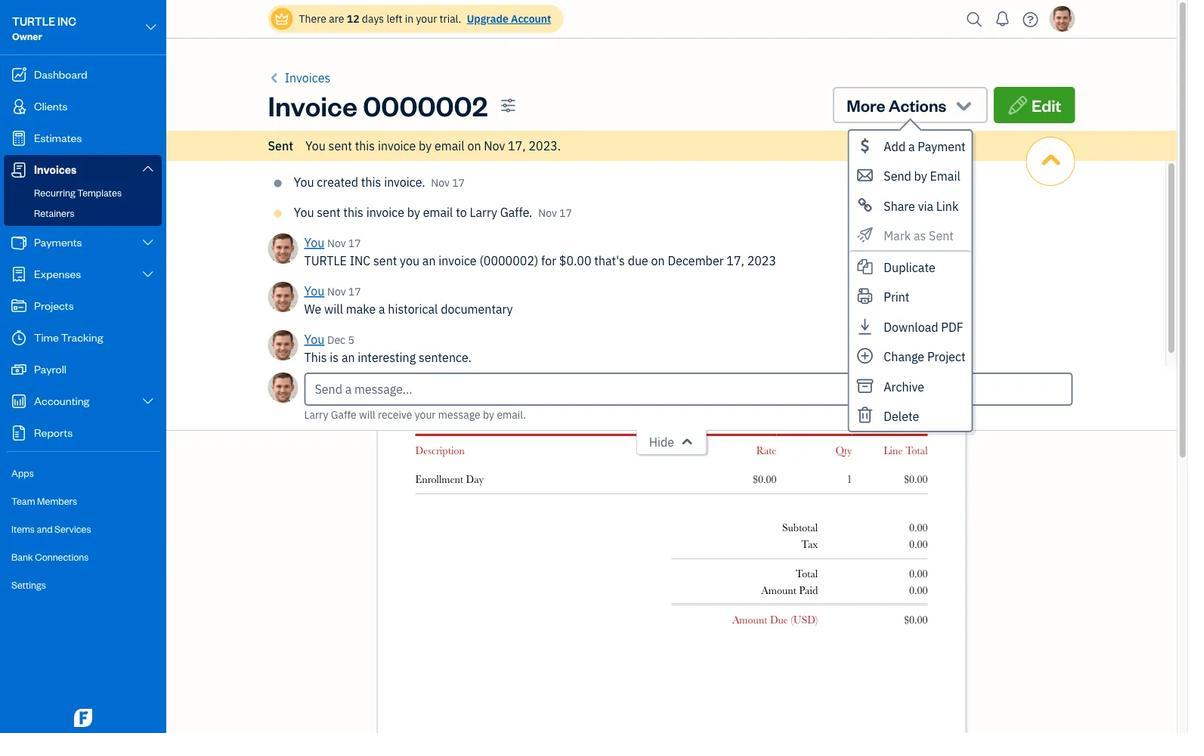 Task type: vqa. For each thing, say whether or not it's contained in the screenshot.
MORE. inside MAKE INVOICES, RECURRING TEMPLATES AND RETAINERS. ADD A DEPOSIT, PAYMENT SCHEDULE & MORE.
no



Task type: describe. For each thing, give the bounding box(es) containing it.
s
[[439, 359, 445, 371]]

for
[[541, 253, 556, 269]]

trial.
[[440, 12, 461, 26]]

make weird co. has
[[397, 174, 503, 190]]

hide button
[[636, 430, 707, 455]]

add
[[884, 138, 906, 154]]

subtotal tax
[[782, 522, 818, 550]]

send
[[884, 168, 912, 184]]

1 vertical spatial (
[[791, 614, 794, 626]]

0 horizontal spatial 0000002
[[363, 87, 488, 123]]

invoice image
[[10, 163, 28, 178]]

0 vertical spatial amount due ( usd )
[[723, 389, 809, 401]]

you for you nov 17 we will make a historical documentary
[[304, 283, 324, 299]]

make for make weird co. 2268 s tongass hwy ketchikan, ak  99901
[[415, 345, 440, 358]]

invoices link
[[4, 155, 162, 184]]

weird for 2268
[[442, 345, 468, 358]]

1
[[847, 473, 852, 485]]

enrollment day
[[415, 473, 484, 485]]

1 0.00 from the top
[[909, 522, 928, 534]]

add a payment
[[884, 138, 966, 154]]

you link for this
[[304, 330, 324, 349]]

1 vertical spatial amount due ( usd )
[[732, 614, 818, 626]]

there are 12 days left in your trial. upgrade account
[[299, 12, 551, 26]]

0 vertical spatial due
[[723, 365, 741, 377]]

archive button
[[849, 371, 972, 401]]

0 vertical spatial your
[[416, 12, 437, 26]]

templates
[[77, 186, 122, 199]]

ketchikan,
[[415, 373, 462, 385]]

on inside you nov 17 turtle inc sent you an invoice (0000002) for $0.00 that's due on december 17, 2023
[[651, 253, 665, 269]]

chevron large down image for payments
[[141, 237, 155, 249]]

invoices inside "link"
[[34, 162, 77, 177]]

mark as sent button
[[849, 220, 972, 250]]

nov up has
[[484, 138, 505, 154]]

delete
[[884, 409, 920, 424]]

chart image
[[10, 394, 28, 409]]

weird for has
[[429, 174, 460, 190]]

description
[[415, 445, 465, 457]]

you sent this invoice by email on nov 17, 2023.
[[305, 138, 561, 154]]

estimates
[[34, 130, 82, 145]]

download
[[884, 319, 939, 335]]

chevron large down image for expenses
[[141, 268, 155, 280]]

payments
[[34, 235, 82, 249]]

turtle inc 12794992386
[[415, 243, 480, 268]]

apps
[[11, 467, 34, 479]]

17, inside you nov 17 turtle inc sent you an invoice (0000002) for $0.00 that's due on december 17, 2023
[[727, 253, 745, 269]]

connections
[[35, 551, 89, 563]]

paid
[[799, 584, 818, 596]]

recurring
[[34, 186, 75, 199]]

hwy
[[485, 359, 505, 371]]

share via link button
[[849, 191, 972, 220]]

in
[[405, 12, 414, 26]]

turtle inc owner
[[12, 14, 76, 42]]

12794992386
[[415, 256, 474, 268]]

there
[[299, 12, 327, 26]]

owner
[[12, 30, 42, 42]]

link
[[937, 198, 959, 214]]

upgrade
[[467, 12, 509, 26]]

you dec 5 this is an interesting sentence.
[[304, 331, 472, 366]]

team members
[[11, 495, 77, 507]]

0 vertical spatial usd
[[784, 389, 806, 401]]

money image
[[10, 362, 28, 377]]

99901
[[485, 373, 512, 385]]

make for make weird co. has
[[397, 174, 426, 190]]

2 vertical spatial amount
[[732, 614, 768, 626]]

by up invoice.
[[419, 138, 432, 154]]

by left email.
[[483, 408, 494, 422]]

tracking
[[61, 330, 103, 344]]

chevronleft image
[[268, 69, 282, 87]]

2268
[[415, 359, 437, 371]]

0.00 0.00 for total
[[909, 568, 928, 596]]

you for you sent this invoice by email to larry gaffe. nov 17
[[294, 204, 314, 220]]

2023.
[[529, 138, 561, 154]]

chevrondown image
[[954, 94, 975, 116]]

team
[[11, 495, 35, 507]]

0 vertical spatial 17,
[[508, 138, 526, 154]]

line
[[884, 445, 903, 457]]

3 0.00 from the top
[[909, 568, 928, 580]]

are
[[329, 12, 344, 26]]

accounting
[[34, 393, 89, 408]]

items and services
[[11, 523, 91, 535]]

you for you nov 17 turtle inc sent you an invoice (0000002) for $0.00 that's due on december 17, 2023
[[304, 235, 324, 251]]

retainers
[[34, 207, 74, 219]]

project
[[928, 349, 966, 365]]

invoice inside you nov 17 turtle inc sent you an invoice (0000002) for $0.00 that's due on december 17, 2023
[[439, 253, 477, 269]]

qty
[[836, 445, 852, 457]]

you nov 17 we will make a historical documentary
[[304, 283, 513, 317]]

expenses
[[34, 266, 81, 281]]

we
[[304, 301, 322, 317]]

payments link
[[4, 228, 162, 258]]

receive
[[378, 408, 412, 422]]

co. for 2268
[[471, 345, 486, 358]]

go to help image
[[1019, 8, 1043, 31]]

you for you sent this invoice by email on nov 17, 2023.
[[305, 138, 326, 154]]

5
[[348, 333, 354, 347]]

settings for this invoice image
[[500, 97, 516, 113]]

nov inside 'you sent this invoice by email to larry gaffe. nov 17'
[[538, 206, 557, 220]]

circle image
[[274, 177, 282, 189]]

you nov 17 turtle inc sent you an invoice (0000002) for $0.00 that's due on december 17, 2023
[[304, 235, 776, 269]]

info image
[[377, 173, 391, 191]]

total amount paid
[[762, 568, 818, 596]]

pdf
[[941, 319, 964, 335]]

inc inside you nov 17 turtle inc sent you an invoice (0000002) for $0.00 that's due on december 17, 2023
[[350, 253, 371, 269]]

documentary
[[441, 301, 513, 317]]

day
[[466, 473, 484, 485]]

due date
[[723, 365, 764, 377]]

an inside you dec 5 this is an interesting sentence.
[[342, 350, 355, 366]]

add a payment button
[[849, 131, 972, 161]]

via
[[918, 198, 934, 214]]

items and services link
[[4, 516, 162, 543]]

accounting link
[[4, 386, 162, 417]]

by inside 'button'
[[914, 168, 927, 184]]

settings link
[[4, 572, 162, 599]]

mark as sent
[[884, 228, 954, 244]]

as
[[914, 228, 926, 244]]

report image
[[10, 426, 28, 441]]

bank connections
[[11, 551, 89, 563]]

11/17/2023
[[875, 349, 928, 361]]

has
[[483, 174, 503, 190]]

archive
[[884, 379, 925, 395]]

expenses link
[[4, 259, 162, 290]]

total inside the total amount paid
[[796, 568, 818, 580]]

dashboard link
[[4, 60, 162, 90]]

1 vertical spatial larry
[[304, 408, 328, 422]]

services
[[54, 523, 91, 535]]

chevron large down image for accounting
[[141, 395, 155, 407]]

will inside you nov 17 we will make a historical documentary
[[324, 301, 343, 317]]

turtle for turtle inc owner
[[12, 14, 55, 28]]

0 vertical spatial chevron large down image
[[144, 18, 158, 36]]

bank connections link
[[4, 544, 162, 571]]

reports
[[34, 425, 73, 440]]



Task type: locate. For each thing, give the bounding box(es) containing it.
edit
[[1032, 94, 1062, 116]]

due
[[723, 365, 741, 377], [761, 389, 779, 401], [770, 614, 788, 626]]

0 vertical spatial you link
[[304, 234, 324, 252]]

this left invoice.
[[361, 174, 381, 190]]

gaffe.
[[500, 204, 533, 220]]

due
[[628, 253, 648, 269]]

2 horizontal spatial turtle
[[415, 243, 458, 255]]

0 vertical spatial will
[[324, 301, 343, 317]]

and
[[37, 523, 53, 535]]

sent up circle icon
[[268, 138, 293, 154]]

invoices
[[285, 70, 331, 86], [34, 162, 77, 177]]

your right in
[[416, 12, 437, 26]]

an right you
[[422, 253, 436, 269]]

weird inside the 'make weird co. 2268 s tongass hwy ketchikan, ak  99901'
[[442, 345, 468, 358]]

nov up 'you sent this invoice by email to larry gaffe. nov 17'
[[431, 176, 450, 190]]

1 vertical spatial make
[[415, 345, 440, 358]]

main element
[[0, 0, 204, 733]]

due down the date
[[761, 389, 779, 401]]

turtle inside turtle inc owner
[[12, 14, 55, 28]]

1 horizontal spatial an
[[422, 253, 436, 269]]

turtle up we
[[304, 253, 347, 269]]

4 0.00 from the top
[[909, 584, 928, 596]]

change project
[[884, 349, 966, 365]]

inc up dashboard
[[58, 14, 76, 28]]

nov up dec
[[327, 285, 346, 299]]

sent for you sent this invoice by email to larry gaffe. nov 17
[[317, 204, 341, 220]]

inc for turtle inc owner
[[58, 14, 76, 28]]

0 vertical spatial total
[[906, 445, 928, 457]]

0 vertical spatial invoice
[[378, 138, 416, 154]]

2 vertical spatial invoice
[[439, 253, 477, 269]]

0 vertical spatial a
[[909, 138, 915, 154]]

delete button
[[849, 401, 972, 431]]

client image
[[10, 99, 28, 114]]

0 horizontal spatial inc
[[58, 14, 76, 28]]

$0.00 inside you nov 17 turtle inc sent you an invoice (0000002) for $0.00 that's due on december 17, 2023
[[559, 253, 592, 269]]

turtle for turtle inc 12794992386
[[415, 243, 458, 255]]

0 horizontal spatial turtle
[[12, 14, 55, 28]]

0000002 inside the 0000002 11/17/2023
[[891, 332, 928, 344]]

17 up make
[[348, 285, 361, 299]]

1 horizontal spatial total
[[906, 445, 928, 457]]

2 you link from the top
[[304, 282, 324, 300]]

this up you created this invoice. nov 17
[[355, 138, 375, 154]]

1 vertical spatial due
[[761, 389, 779, 401]]

1 vertical spatial chevron large down image
[[141, 237, 155, 249]]

you up this
[[304, 331, 324, 347]]

chevron large down image
[[141, 162, 155, 174], [141, 268, 155, 280]]

17 inside you nov 17 we will make a historical documentary
[[348, 285, 361, 299]]

payment
[[918, 138, 966, 154]]

by right send
[[914, 168, 927, 184]]

recurring templates
[[34, 186, 122, 199]]

sent right as
[[929, 228, 954, 244]]

tongass
[[448, 359, 482, 371]]

on
[[468, 138, 481, 154], [651, 253, 665, 269]]

a inside button
[[909, 138, 915, 154]]

1 vertical spatial your
[[415, 408, 436, 422]]

invoice 0000002
[[268, 87, 488, 123]]

2 vertical spatial chevron large down image
[[141, 395, 155, 407]]

team members link
[[4, 488, 162, 515]]

nov inside you created this invoice. nov 17
[[431, 176, 450, 190]]

payroll link
[[4, 355, 162, 385]]

you down created
[[304, 235, 324, 251]]

0 vertical spatial on
[[468, 138, 481, 154]]

inc inside turtle inc owner
[[58, 14, 76, 28]]

you right circle image
[[294, 204, 314, 220]]

2 chevron large down image from the top
[[141, 268, 155, 280]]

sent up created
[[329, 138, 352, 154]]

0 vertical spatial email
[[435, 138, 465, 154]]

turtle inside you nov 17 turtle inc sent you an invoice (0000002) for $0.00 that's due on december 17, 2023
[[304, 253, 347, 269]]

you link up this
[[304, 330, 324, 349]]

this
[[304, 350, 327, 366]]

1 horizontal spatial inc
[[350, 253, 371, 269]]

you down invoice
[[305, 138, 326, 154]]

chevron large down image inside invoices "link"
[[141, 162, 155, 174]]

0 horizontal spatial on
[[468, 138, 481, 154]]

a right add
[[909, 138, 915, 154]]

you link down created
[[304, 234, 324, 252]]

on up make weird co. has
[[468, 138, 481, 154]]

1 vertical spatial invoice
[[366, 204, 404, 220]]

edit link
[[994, 87, 1075, 123]]

1 vertical spatial invoices
[[34, 162, 77, 177]]

payroll
[[34, 362, 66, 376]]

chevron large down image up recurring templates link
[[141, 162, 155, 174]]

you sent this invoice by email to larry gaffe. nov 17
[[294, 204, 572, 220]]

1 vertical spatial sent
[[317, 204, 341, 220]]

print
[[884, 289, 910, 305]]

12
[[347, 12, 360, 26]]

0000002
[[363, 87, 488, 123], [891, 332, 928, 344]]

0 vertical spatial weird
[[429, 174, 460, 190]]

sent
[[329, 138, 352, 154], [317, 204, 341, 220], [373, 253, 397, 269]]

$0.00
[[559, 253, 592, 269], [897, 387, 928, 402], [753, 473, 777, 485], [904, 473, 928, 485], [904, 614, 928, 626]]

you inside you nov 17 turtle inc sent you an invoice (0000002) for $0.00 that's due on december 17, 2023
[[304, 235, 324, 251]]

co. inside the 'make weird co. 2268 s tongass hwy ketchikan, ak  99901'
[[471, 345, 486, 358]]

pencil image
[[1008, 94, 1029, 116]]

freshbooks image
[[71, 709, 95, 727]]

amount left the paid
[[762, 584, 797, 596]]

invoices up invoice
[[285, 70, 331, 86]]

0 vertical spatial an
[[422, 253, 436, 269]]

2 0.00 0.00 from the top
[[909, 568, 928, 596]]

1 vertical spatial 17,
[[727, 253, 745, 269]]

time
[[34, 330, 59, 344]]

email left to
[[423, 204, 453, 220]]

amount due ( usd )
[[723, 389, 809, 401], [732, 614, 818, 626]]

0 vertical spatial sent
[[268, 138, 293, 154]]

historical
[[388, 301, 438, 317]]

1 vertical spatial you link
[[304, 282, 324, 300]]

17 up to
[[452, 176, 465, 190]]

2 vertical spatial sent
[[373, 253, 397, 269]]

nov inside you nov 17 turtle inc sent you an invoice (0000002) for $0.00 that's due on december 17, 2023
[[327, 236, 346, 250]]

)
[[806, 389, 809, 401], [816, 614, 818, 626]]

1 horizontal spatial will
[[359, 408, 375, 422]]

0 vertical spatial )
[[806, 389, 809, 401]]

upgrade account link
[[464, 12, 551, 26]]

17
[[452, 176, 465, 190], [559, 206, 572, 220], [348, 236, 361, 250], [348, 285, 361, 299]]

clients
[[34, 99, 68, 113]]

dashboard image
[[10, 67, 28, 82]]

make up '2268'
[[415, 345, 440, 358]]

0 horizontal spatial total
[[796, 568, 818, 580]]

send by email
[[884, 168, 961, 184]]

nov inside you nov 17 we will make a historical documentary
[[327, 285, 346, 299]]

chevron large down image
[[144, 18, 158, 36], [141, 237, 155, 249], [141, 395, 155, 407]]

17 up you nov 17 turtle inc sent you an invoice (0000002) for $0.00 that's due on december 17, 2023
[[559, 206, 572, 220]]

due down the total amount paid
[[770, 614, 788, 626]]

that's
[[594, 253, 625, 269]]

expense image
[[10, 267, 28, 282]]

you link for turtle
[[304, 234, 324, 252]]

1 vertical spatial email
[[423, 204, 453, 220]]

co. left has
[[463, 174, 480, 190]]

0 horizontal spatial will
[[324, 301, 343, 317]]

2 vertical spatial you link
[[304, 330, 324, 349]]

inc up make
[[350, 253, 371, 269]]

17 inside you created this invoice. nov 17
[[452, 176, 465, 190]]

you inside you dec 5 this is an interesting sentence.
[[304, 331, 324, 347]]

invoice right you
[[439, 253, 477, 269]]

invoice up invoice.
[[378, 138, 416, 154]]

17, left 2023.
[[508, 138, 526, 154]]

email for to
[[423, 204, 453, 220]]

invoice for on
[[378, 138, 416, 154]]

make inside the 'make weird co. 2268 s tongass hwy ketchikan, ak  99901'
[[415, 345, 440, 358]]

you link for we
[[304, 282, 324, 300]]

12/17/2023
[[875, 365, 928, 377]]

1 horizontal spatial 0000002
[[891, 332, 928, 344]]

1 vertical spatial usd
[[794, 614, 816, 626]]

1 vertical spatial an
[[342, 350, 355, 366]]

you
[[400, 253, 420, 269]]

2 0.00 from the top
[[909, 538, 928, 550]]

1 vertical spatial sent
[[929, 228, 954, 244]]

1 vertical spatial weird
[[442, 345, 468, 358]]

0 horizontal spatial 17,
[[508, 138, 526, 154]]

projects link
[[4, 291, 162, 321]]

sent for you sent this invoice by email on nov 17, 2023.
[[329, 138, 352, 154]]

subtotal
[[782, 522, 818, 534]]

amount inside the total amount paid
[[762, 584, 797, 596]]

notifications image
[[991, 4, 1015, 34]]

nov down created
[[327, 236, 346, 250]]

1 horizontal spatial )
[[816, 614, 818, 626]]

2 horizontal spatial inc
[[461, 243, 480, 255]]

total up the paid
[[796, 568, 818, 580]]

more actions
[[847, 94, 947, 116]]

turtle inside turtle inc 12794992386
[[415, 243, 458, 255]]

close comments image
[[1038, 138, 1064, 185]]

message
[[438, 408, 481, 422]]

project image
[[10, 299, 28, 314]]

email up make weird co. has
[[435, 138, 465, 154]]

1 horizontal spatial on
[[651, 253, 665, 269]]

this for you sent this invoice by email to larry gaffe.
[[343, 204, 364, 220]]

turtle up the 12794992386
[[415, 243, 458, 255]]

invoice for to
[[366, 204, 404, 220]]

larry right to
[[470, 204, 497, 220]]

1 horizontal spatial turtle
[[304, 253, 347, 269]]

nov right the gaffe.
[[538, 206, 557, 220]]

17 down created
[[348, 236, 361, 250]]

3 you link from the top
[[304, 330, 324, 349]]

payment image
[[10, 235, 28, 250]]

17 inside you nov 17 turtle inc sent you an invoice (0000002) for $0.00 that's due on december 17, 2023
[[348, 236, 361, 250]]

0 vertical spatial larry
[[470, 204, 497, 220]]

0 vertical spatial sent
[[329, 138, 352, 154]]

enrollment
[[415, 473, 463, 485]]

chevron large down image inside payments link
[[141, 237, 155, 249]]

email for on
[[435, 138, 465, 154]]

1 0.00 0.00 from the top
[[909, 522, 928, 550]]

amount due ( usd ) down the date
[[723, 389, 809, 401]]

date
[[744, 365, 764, 377]]

due left the date
[[723, 365, 741, 377]]

1 vertical spatial a
[[379, 301, 385, 317]]

interesting
[[358, 350, 416, 366]]

sentence.
[[419, 350, 472, 366]]

1 horizontal spatial larry
[[470, 204, 497, 220]]

retainers link
[[7, 204, 159, 222]]

nov
[[484, 138, 505, 154], [431, 176, 450, 190], [538, 206, 557, 220], [327, 236, 346, 250], [327, 285, 346, 299]]

email
[[930, 168, 961, 184]]

amount down due date
[[723, 389, 758, 401]]

more
[[847, 94, 886, 116]]

recurring templates link
[[7, 184, 159, 202]]

estimate image
[[10, 131, 28, 146]]

2023
[[747, 253, 776, 269]]

1 horizontal spatial invoices
[[285, 70, 331, 86]]

0 horizontal spatial sent
[[268, 138, 293, 154]]

inc inside turtle inc 12794992386
[[461, 243, 480, 255]]

download pdf
[[884, 319, 964, 335]]

0 horizontal spatial )
[[806, 389, 809, 401]]

1 vertical spatial on
[[651, 253, 665, 269]]

weird up 'you sent this invoice by email to larry gaffe. nov 17'
[[429, 174, 460, 190]]

0 horizontal spatial (
[[782, 389, 784, 401]]

chevron large down image for invoices
[[141, 162, 155, 174]]

an inside you nov 17 turtle inc sent you an invoice (0000002) for $0.00 that's due on december 17, 2023
[[422, 253, 436, 269]]

0 horizontal spatial invoices
[[34, 162, 77, 177]]

0 horizontal spatial an
[[342, 350, 355, 366]]

you for you dec 5 this is an interesting sentence.
[[304, 331, 324, 347]]

turtle up owner
[[12, 14, 55, 28]]

account
[[511, 12, 551, 26]]

17, left 2023
[[727, 253, 745, 269]]

1 vertical spatial this
[[361, 174, 381, 190]]

0 vertical spatial invoices
[[285, 70, 331, 86]]

1 vertical spatial total
[[796, 568, 818, 580]]

1 vertical spatial co.
[[471, 345, 486, 358]]

email
[[435, 138, 465, 154], [423, 204, 453, 220]]

actions
[[889, 94, 947, 116]]

an right is
[[342, 350, 355, 366]]

you link up we
[[304, 282, 324, 300]]

1 horizontal spatial (
[[791, 614, 794, 626]]

this for you created this invoice.
[[361, 174, 381, 190]]

will right we
[[324, 301, 343, 317]]

1 vertical spatial will
[[359, 408, 375, 422]]

0.00 0.00 for subtotal
[[909, 522, 928, 550]]

gaffe
[[331, 408, 357, 422]]

you right circle icon
[[294, 174, 314, 190]]

1 vertical spatial )
[[816, 614, 818, 626]]

sent inside button
[[929, 228, 954, 244]]

turtle
[[12, 14, 55, 28], [415, 243, 458, 255], [304, 253, 347, 269]]

1 horizontal spatial 17,
[[727, 253, 745, 269]]

1 vertical spatial 0000002
[[891, 332, 928, 344]]

you inside you nov 17 we will make a historical documentary
[[304, 283, 324, 299]]

17 inside 'you sent this invoice by email to larry gaffe. nov 17'
[[559, 206, 572, 220]]

17,
[[508, 138, 526, 154], [727, 253, 745, 269]]

change project button
[[849, 341, 972, 371]]

timer image
[[10, 330, 28, 345]]

1 vertical spatial amount
[[762, 584, 797, 596]]

email.
[[497, 408, 526, 422]]

1 vertical spatial chevron large down image
[[141, 268, 155, 280]]

co.
[[463, 174, 480, 190], [471, 345, 486, 358]]

inc up the 12794992386
[[461, 243, 480, 255]]

hide
[[649, 434, 674, 450]]

sent down created
[[317, 204, 341, 220]]

crown image
[[274, 11, 290, 27]]

sent inside you nov 17 turtle inc sent you an invoice (0000002) for $0.00 that's due on december 17, 2023
[[373, 253, 397, 269]]

co. up tongass
[[471, 345, 486, 358]]

amount
[[723, 389, 758, 401], [762, 584, 797, 596], [732, 614, 768, 626]]

co. for has
[[463, 174, 480, 190]]

2 vertical spatial due
[[770, 614, 788, 626]]

circle image
[[274, 208, 282, 220]]

0 vertical spatial (
[[782, 389, 784, 401]]

a right make
[[379, 301, 385, 317]]

created
[[317, 174, 358, 190]]

amount down the total amount paid
[[732, 614, 768, 626]]

0 vertical spatial co.
[[463, 174, 480, 190]]

amount due ( usd ) down the total amount paid
[[732, 614, 818, 626]]

chevron large down image up projects link
[[141, 268, 155, 280]]

is
[[330, 350, 339, 366]]

sent left you
[[373, 253, 397, 269]]

1 horizontal spatial sent
[[929, 228, 954, 244]]

invoices inside button
[[285, 70, 331, 86]]

a inside you nov 17 we will make a historical documentary
[[379, 301, 385, 317]]

1 vertical spatial 0.00 0.00
[[909, 568, 928, 596]]

2 vertical spatial this
[[343, 204, 364, 220]]

rate
[[756, 445, 777, 457]]

weird up tongass
[[442, 345, 468, 358]]

1 you link from the top
[[304, 234, 324, 252]]

this down created
[[343, 204, 364, 220]]

projects
[[34, 298, 74, 313]]

duplicate button
[[849, 250, 972, 282]]

mark
[[884, 228, 911, 244]]

0 vertical spatial amount
[[723, 389, 758, 401]]

more actions button
[[833, 87, 988, 123]]

total right "line"
[[906, 445, 928, 457]]

1 horizontal spatial a
[[909, 138, 915, 154]]

invoices up recurring
[[34, 162, 77, 177]]

make right info image
[[397, 174, 426, 190]]

settings
[[11, 579, 46, 591]]

download pdf button
[[849, 311, 972, 341]]

you up we
[[304, 283, 324, 299]]

search image
[[963, 8, 987, 31]]

0 vertical spatial make
[[397, 174, 426, 190]]

a
[[909, 138, 915, 154], [379, 301, 385, 317]]

print button
[[849, 282, 972, 311]]

0.00
[[909, 522, 928, 534], [909, 538, 928, 550], [909, 568, 928, 580], [909, 584, 928, 596]]

by down invoice.
[[407, 204, 420, 220]]

share via link
[[884, 198, 959, 214]]

0 horizontal spatial larry
[[304, 408, 328, 422]]

0 vertical spatial 0000002
[[363, 87, 488, 123]]

dashboard
[[34, 67, 87, 81]]

invoice down info image
[[366, 204, 404, 220]]

0 horizontal spatial a
[[379, 301, 385, 317]]

0 vertical spatial 0.00 0.00
[[909, 522, 928, 550]]

inc for turtle inc 12794992386
[[461, 243, 480, 255]]

0 vertical spatial chevron large down image
[[141, 162, 155, 174]]

Send a message text field
[[304, 373, 1073, 406]]

larry left gaffe
[[304, 408, 328, 422]]

on right 'due'
[[651, 253, 665, 269]]

0 vertical spatial this
[[355, 138, 375, 154]]

invoice.
[[384, 174, 425, 190]]

will right gaffe
[[359, 408, 375, 422]]

you for you created this invoice. nov 17
[[294, 174, 314, 190]]

you
[[305, 138, 326, 154], [294, 174, 314, 190], [294, 204, 314, 220], [304, 235, 324, 251], [304, 283, 324, 299], [304, 331, 324, 347]]

1 chevron large down image from the top
[[141, 162, 155, 174]]

share
[[884, 198, 915, 214]]

dec
[[327, 333, 346, 347]]

your right receive
[[415, 408, 436, 422]]



